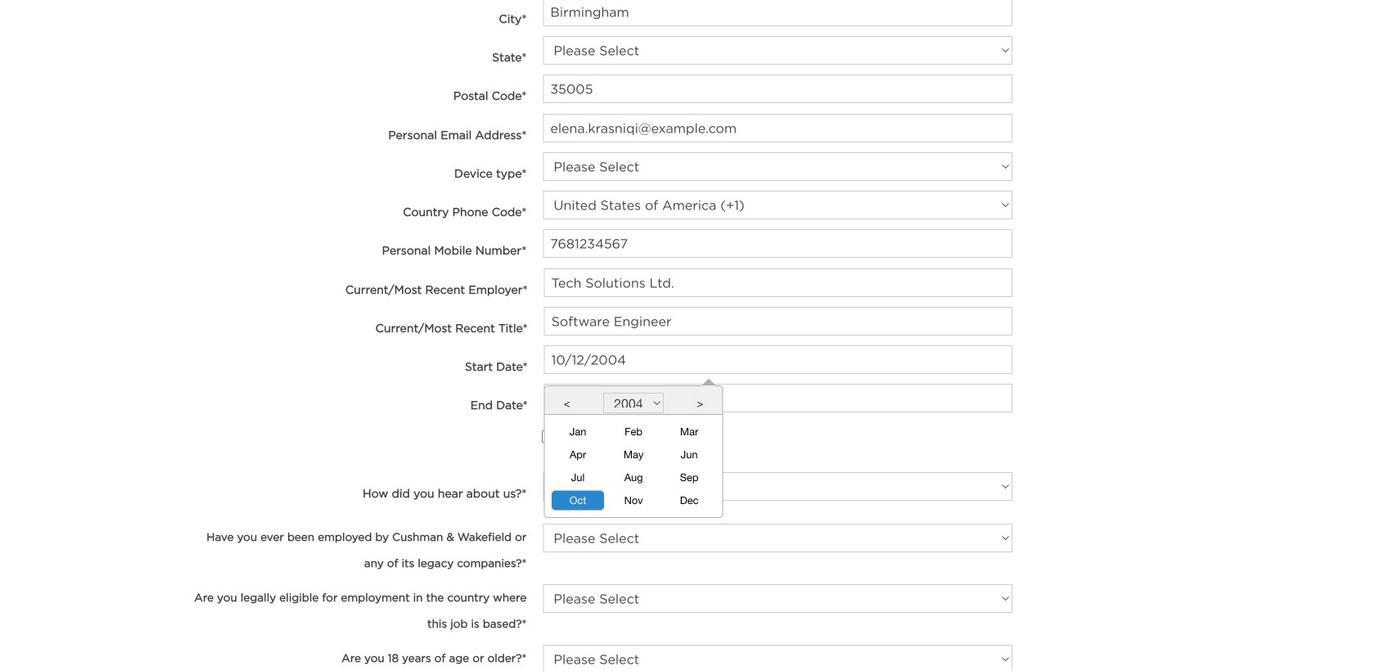 Task type: describe. For each thing, give the bounding box(es) containing it.
choose july 2004 option
[[552, 468, 604, 488]]

choose december 2004 option
[[663, 491, 716, 511]]

choose january 2004 option
[[552, 422, 604, 442]]

Postal Code text field
[[543, 75, 1013, 103]]

choose march 2004 option
[[663, 422, 716, 442]]

choose august 2004 option
[[608, 468, 660, 488]]

choose june 2004 option
[[663, 445, 716, 465]]

choose november 2004 option
[[608, 491, 660, 511]]



Task type: locate. For each thing, give the bounding box(es) containing it.
choose april 2004 option
[[552, 445, 604, 465]]

I currently work here checkbox
[[542, 423, 555, 451]]

choose october 2004 option
[[552, 491, 604, 511]]

Personal Mobile Number text field
[[543, 229, 1013, 258]]

choose may 2004 option
[[608, 445, 660, 465]]

choose february 2004 option
[[608, 422, 660, 442]]

Current/Most Recent Title text field
[[544, 307, 1013, 336]]

Personal Email Address email field
[[543, 114, 1013, 143]]

None text field
[[544, 346, 1013, 374]]

City text field
[[543, 0, 1013, 26]]

month  2004-10 list box
[[550, 421, 717, 512]]

None text field
[[544, 384, 1013, 413]]

Current/Most Recent Employer text field
[[544, 269, 1013, 297]]

choose september 2004 option
[[663, 468, 716, 488]]



